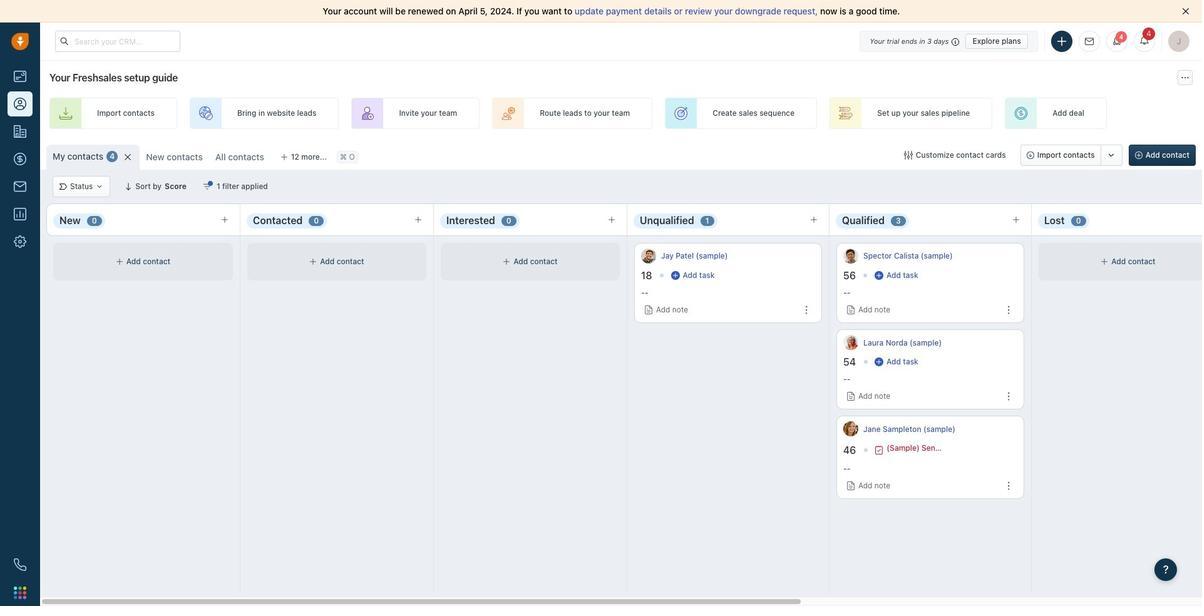 Task type: locate. For each thing, give the bounding box(es) containing it.
phone image
[[14, 559, 26, 571]]

Search your CRM... text field
[[55, 31, 180, 52]]

1 horizontal spatial j image
[[844, 422, 859, 437]]

0 vertical spatial j image
[[641, 249, 656, 264]]

container_wx8msf4aqz5i3rn1 image
[[904, 151, 913, 160], [203, 182, 212, 191], [96, 183, 104, 190], [116, 258, 123, 266], [503, 258, 511, 266], [1101, 258, 1109, 266], [671, 271, 680, 280], [875, 358, 884, 366]]

phone element
[[8, 552, 33, 577]]

group
[[1021, 145, 1123, 166]]

0 horizontal spatial j image
[[641, 249, 656, 264]]

j image
[[641, 249, 656, 264], [844, 422, 859, 437]]

close image
[[1182, 8, 1190, 15]]

container_wx8msf4aqz5i3rn1 image
[[59, 183, 67, 190], [310, 258, 317, 266], [875, 271, 884, 280], [875, 446, 884, 455]]



Task type: describe. For each thing, give the bounding box(es) containing it.
s image
[[844, 249, 859, 264]]

1 vertical spatial j image
[[844, 422, 859, 437]]

freshworks switcher image
[[14, 587, 26, 599]]

l image
[[844, 335, 859, 350]]

send email image
[[1085, 37, 1094, 46]]



Task type: vqa. For each thing, say whether or not it's contained in the screenshot.
the style_myh0__iGZZd8UNMi icon
no



